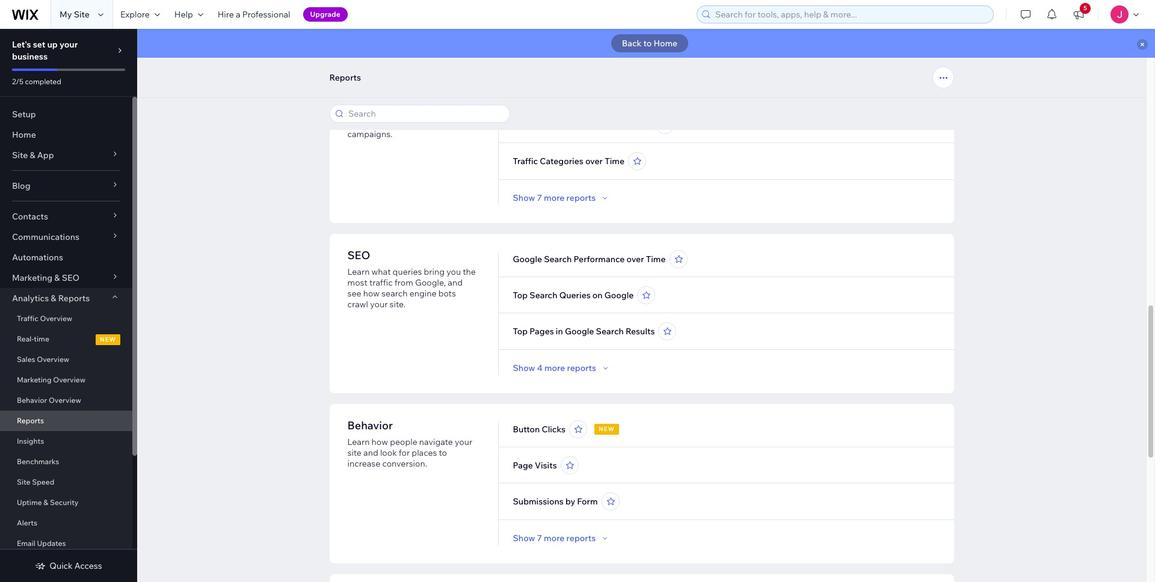 Task type: locate. For each thing, give the bounding box(es) containing it.
more
[[544, 193, 565, 203], [545, 363, 565, 374], [544, 533, 565, 544]]

home link
[[0, 125, 132, 145]]

seo up most on the left top
[[348, 249, 370, 262]]

top
[[513, 290, 528, 301], [513, 326, 528, 337]]

site left speed
[[17, 478, 30, 487]]

categories
[[540, 156, 584, 167]]

let's set up your business
[[12, 39, 78, 62]]

your inside behavior learn how people navigate your site and look for places to increase conversion.
[[455, 437, 473, 448]]

& for uptime
[[44, 498, 48, 507]]

to inside behavior learn how people navigate your site and look for places to increase conversion.
[[439, 448, 447, 459]]

your right up
[[60, 39, 78, 50]]

7
[[537, 193, 542, 203], [537, 533, 542, 544]]

reports link
[[0, 411, 132, 431]]

conversion
[[538, 120, 584, 131]]

1 horizontal spatial seo
[[348, 249, 370, 262]]

&
[[30, 150, 35, 161], [54, 273, 60, 283], [51, 293, 56, 304], [44, 498, 48, 507]]

speed
[[32, 478, 54, 487]]

1 horizontal spatial traffic
[[513, 156, 538, 167]]

pages
[[530, 326, 554, 337]]

2 horizontal spatial google
[[605, 290, 634, 301]]

0 vertical spatial 7
[[537, 193, 542, 203]]

alerts link
[[0, 513, 132, 534]]

2 vertical spatial reports
[[567, 533, 596, 544]]

let's
[[12, 39, 31, 50]]

learn inside behavior learn how people navigate your site and look for places to increase conversion.
[[348, 437, 370, 448]]

1 vertical spatial learn
[[348, 437, 370, 448]]

over right categories
[[585, 156, 603, 167]]

0 vertical spatial the
[[446, 107, 459, 118]]

new inside sidebar element
[[100, 336, 116, 344]]

0 vertical spatial show 7 more reports button
[[513, 193, 610, 203]]

1 horizontal spatial and
[[398, 107, 413, 118]]

1 horizontal spatial to
[[644, 38, 652, 49]]

1 7 from the top
[[537, 193, 542, 203]]

overview
[[40, 314, 72, 323], [37, 355, 69, 364], [53, 375, 86, 385], [49, 396, 81, 405]]

overview down analytics & reports
[[40, 314, 72, 323]]

0 horizontal spatial behavior
[[17, 396, 47, 405]]

for
[[367, 107, 378, 118], [399, 448, 410, 459]]

automations
[[12, 252, 63, 263]]

overview for sales overview
[[37, 355, 69, 364]]

reports down form
[[567, 533, 596, 544]]

0 vertical spatial show
[[513, 193, 535, 203]]

real-
[[17, 335, 34, 344]]

1 vertical spatial to
[[439, 448, 447, 459]]

google right the in
[[565, 326, 594, 337]]

0 vertical spatial marketing
[[348, 78, 399, 92]]

most
[[348, 277, 368, 288]]

uptime & security
[[17, 498, 79, 507]]

traffic overview link
[[0, 309, 132, 329]]

your
[[60, 39, 78, 50], [386, 118, 404, 129], [370, 299, 388, 310], [455, 437, 473, 448]]

your inside marketing see which traffic sources work best for you, and analyze the impact of your outreach campaigns.
[[386, 118, 404, 129]]

overview down sales overview link
[[53, 375, 86, 385]]

blog
[[12, 181, 30, 191]]

1 vertical spatial behavior
[[348, 419, 393, 433]]

navigate
[[419, 437, 453, 448]]

benchmarks
[[17, 457, 59, 466]]

search for google
[[544, 254, 572, 265]]

0 vertical spatial reports
[[567, 193, 596, 203]]

traffic inside seo learn what queries bring you the most traffic from google, and see how search engine bots crawl your site.
[[369, 277, 393, 288]]

how left people
[[372, 437, 388, 448]]

0 vertical spatial traffic
[[390, 96, 413, 107]]

see
[[348, 96, 363, 107]]

search left queries
[[530, 290, 558, 301]]

work
[[447, 96, 466, 107]]

reports down traffic categories over time
[[567, 193, 596, 203]]

traffic right which
[[390, 96, 413, 107]]

show
[[513, 193, 535, 203], [513, 363, 535, 374], [513, 533, 535, 544]]

to right the back
[[644, 38, 652, 49]]

behavior inside behavior learn how people navigate your site and look for places to increase conversion.
[[348, 419, 393, 433]]

3 more from the top
[[544, 533, 565, 544]]

1 vertical spatial marketing
[[12, 273, 52, 283]]

marketing for marketing see which traffic sources work best for you, and analyze the impact of your outreach campaigns.
[[348, 78, 399, 92]]

your right navigate
[[455, 437, 473, 448]]

1 show from the top
[[513, 193, 535, 203]]

you
[[447, 267, 461, 277]]

show left 4
[[513, 363, 535, 374]]

new up sales overview link
[[100, 336, 116, 344]]

1 horizontal spatial new
[[599, 425, 615, 433]]

& left the app
[[30, 150, 35, 161]]

more for marketing
[[544, 193, 565, 203]]

security
[[50, 498, 79, 507]]

7 down categories
[[537, 193, 542, 203]]

page
[[513, 460, 533, 471]]

0 vertical spatial to
[[644, 38, 652, 49]]

learn up see
[[348, 267, 370, 277]]

site left the app
[[12, 150, 28, 161]]

back to home alert
[[137, 29, 1155, 58]]

1 vertical spatial home
[[12, 129, 36, 140]]

show 4 more reports
[[513, 363, 596, 374]]

and right you,
[[398, 107, 413, 118]]

& inside dropdown button
[[51, 293, 56, 304]]

5
[[1084, 4, 1087, 12]]

2 show from the top
[[513, 363, 535, 374]]

1 show 7 more reports from the top
[[513, 193, 596, 203]]

0 vertical spatial and
[[398, 107, 413, 118]]

2 more from the top
[[545, 363, 565, 374]]

show 7 more reports button for behavior
[[513, 533, 610, 544]]

reports
[[567, 193, 596, 203], [567, 363, 596, 374], [567, 533, 596, 544]]

and right site
[[364, 448, 378, 459]]

0 horizontal spatial by
[[566, 496, 575, 507]]

traffic categories over time
[[513, 156, 625, 167]]

0 horizontal spatial traffic
[[17, 314, 38, 323]]

0 vertical spatial home
[[654, 38, 678, 49]]

top pages in google search results
[[513, 326, 655, 337]]

1 vertical spatial reports
[[58, 293, 90, 304]]

2 vertical spatial reports
[[17, 416, 44, 425]]

7 down submissions
[[537, 533, 542, 544]]

0 vertical spatial new
[[100, 336, 116, 344]]

sources
[[415, 96, 445, 107]]

over
[[585, 156, 603, 167], [627, 254, 644, 265]]

more down submissions by form
[[544, 533, 565, 544]]

7 for behavior
[[537, 533, 542, 544]]

1 more from the top
[[544, 193, 565, 203]]

completed
[[25, 77, 61, 86]]

2 learn from the top
[[348, 437, 370, 448]]

how
[[363, 288, 380, 299], [372, 437, 388, 448]]

the right you on the left top
[[463, 267, 476, 277]]

seo learn what queries bring you the most traffic from google, and see how search engine bots crawl your site.
[[348, 249, 476, 310]]

the right analyze
[[446, 107, 459, 118]]

7 for marketing
[[537, 193, 542, 203]]

0 vertical spatial behavior
[[17, 396, 47, 405]]

the
[[446, 107, 459, 118], [463, 267, 476, 277]]

what
[[372, 267, 391, 277]]

and
[[398, 107, 413, 118], [448, 277, 463, 288], [364, 448, 378, 459]]

to
[[644, 38, 652, 49], [439, 448, 447, 459]]

marketing overview link
[[0, 370, 132, 391]]

seo up the analytics & reports dropdown button
[[62, 273, 80, 283]]

2 show 7 more reports button from the top
[[513, 533, 610, 544]]

time right the performance at the top of page
[[646, 254, 666, 265]]

1 vertical spatial show
[[513, 363, 535, 374]]

top left queries
[[513, 290, 528, 301]]

marketing & seo
[[12, 273, 80, 283]]

google,
[[415, 277, 446, 288]]

0 horizontal spatial for
[[367, 107, 378, 118]]

traffic inside marketing see which traffic sources work best for you, and analyze the impact of your outreach campaigns.
[[390, 96, 413, 107]]

traffic down analytics
[[17, 314, 38, 323]]

behavior up site
[[348, 419, 393, 433]]

2 vertical spatial more
[[544, 533, 565, 544]]

1 horizontal spatial behavior
[[348, 419, 393, 433]]

marketing & seo button
[[0, 268, 132, 288]]

2 horizontal spatial reports
[[329, 72, 361, 83]]

for left you,
[[367, 107, 378, 118]]

marketing inside 'popup button'
[[12, 273, 52, 283]]

traffic inside sidebar element
[[17, 314, 38, 323]]

google
[[513, 254, 542, 265], [605, 290, 634, 301], [565, 326, 594, 337]]

over right the performance at the top of page
[[627, 254, 644, 265]]

Search field
[[345, 105, 506, 122]]

help button
[[167, 0, 210, 29]]

2 horizontal spatial and
[[448, 277, 463, 288]]

show for seo
[[513, 363, 535, 374]]

1 vertical spatial the
[[463, 267, 476, 277]]

reports up traffic overview link
[[58, 293, 90, 304]]

0 vertical spatial time
[[605, 156, 625, 167]]

0 vertical spatial more
[[544, 193, 565, 203]]

0 horizontal spatial new
[[100, 336, 116, 344]]

0 horizontal spatial google
[[513, 254, 542, 265]]

setup
[[12, 109, 36, 120]]

marketing down sales
[[17, 375, 52, 385]]

for inside marketing see which traffic sources work best for you, and analyze the impact of your outreach campaigns.
[[367, 107, 378, 118]]

learn for seo
[[348, 267, 370, 277]]

0 horizontal spatial the
[[446, 107, 459, 118]]

uptime & security link
[[0, 493, 132, 513]]

1 vertical spatial seo
[[62, 273, 80, 283]]

analyze
[[415, 107, 444, 118]]

0 vertical spatial seo
[[348, 249, 370, 262]]

& up analytics & reports
[[54, 273, 60, 283]]

1 show 7 more reports button from the top
[[513, 193, 610, 203]]

show down traffic categories over time
[[513, 193, 535, 203]]

reports
[[329, 72, 361, 83], [58, 293, 90, 304], [17, 416, 44, 425]]

time down source
[[605, 156, 625, 167]]

show for marketing
[[513, 193, 535, 203]]

traffic left source
[[597, 120, 622, 131]]

1 vertical spatial reports
[[567, 363, 596, 374]]

1 vertical spatial traffic
[[369, 277, 393, 288]]

1 horizontal spatial for
[[399, 448, 410, 459]]

2 top from the top
[[513, 326, 528, 337]]

0 vertical spatial search
[[544, 254, 572, 265]]

and inside seo learn what queries bring you the most traffic from google, and see how search engine bots crawl your site.
[[448, 277, 463, 288]]

2 vertical spatial google
[[565, 326, 594, 337]]

to right places
[[439, 448, 447, 459]]

engine
[[410, 288, 437, 299]]

by
[[585, 120, 595, 131], [566, 496, 575, 507]]

reports down top pages in google search results
[[567, 363, 596, 374]]

1 horizontal spatial over
[[627, 254, 644, 265]]

1 vertical spatial traffic
[[513, 156, 538, 167]]

0 horizontal spatial and
[[364, 448, 378, 459]]

1 vertical spatial time
[[646, 254, 666, 265]]

home right the back
[[654, 38, 678, 49]]

communications
[[12, 232, 79, 243]]

from
[[395, 277, 413, 288]]

behavior down 'marketing overview'
[[17, 396, 47, 405]]

0 vertical spatial for
[[367, 107, 378, 118]]

0 vertical spatial top
[[513, 290, 528, 301]]

site inside popup button
[[12, 150, 28, 161]]

traffic for traffic overview
[[17, 314, 38, 323]]

your left site.
[[370, 299, 388, 310]]

1 vertical spatial more
[[545, 363, 565, 374]]

& inside popup button
[[30, 150, 35, 161]]

2 show 7 more reports from the top
[[513, 533, 596, 544]]

overview up 'marketing overview'
[[37, 355, 69, 364]]

0 vertical spatial over
[[585, 156, 603, 167]]

1 top from the top
[[513, 290, 528, 301]]

more down categories
[[544, 193, 565, 203]]

1 vertical spatial how
[[372, 437, 388, 448]]

by right "conversion"
[[585, 120, 595, 131]]

2 vertical spatial site
[[17, 478, 30, 487]]

set
[[33, 39, 45, 50]]

1 learn from the top
[[348, 267, 370, 277]]

marketing up which
[[348, 78, 399, 92]]

more right 4
[[545, 363, 565, 374]]

1 vertical spatial show 7 more reports
[[513, 533, 596, 544]]

source
[[624, 120, 652, 131]]

2 vertical spatial and
[[364, 448, 378, 459]]

1 horizontal spatial reports
[[58, 293, 90, 304]]

learn inside seo learn what queries bring you the most traffic from google, and see how search engine bots crawl your site.
[[348, 267, 370, 277]]

learn up increase
[[348, 437, 370, 448]]

1 horizontal spatial the
[[463, 267, 476, 277]]

0 vertical spatial traffic
[[597, 120, 622, 131]]

0 horizontal spatial reports
[[17, 416, 44, 425]]

0 horizontal spatial over
[[585, 156, 603, 167]]

in
[[556, 326, 563, 337]]

& right uptime
[[44, 498, 48, 507]]

overview for behavior overview
[[49, 396, 81, 405]]

& down the marketing & seo
[[51, 293, 56, 304]]

increase
[[348, 459, 380, 469]]

0 horizontal spatial home
[[12, 129, 36, 140]]

behavior overview link
[[0, 391, 132, 411]]

1 horizontal spatial home
[[654, 38, 678, 49]]

reports for seo
[[567, 363, 596, 374]]

1 vertical spatial 7
[[537, 533, 542, 544]]

traffic down order
[[513, 156, 538, 167]]

2 horizontal spatial traffic
[[597, 120, 622, 131]]

behavior
[[17, 396, 47, 405], [348, 419, 393, 433]]

reports up insights
[[17, 416, 44, 425]]

insights link
[[0, 431, 132, 452]]

show 7 more reports button down submissions by form
[[513, 533, 610, 544]]

2 vertical spatial show
[[513, 533, 535, 544]]

site right my
[[74, 9, 90, 20]]

2/5 completed
[[12, 77, 61, 86]]

0 vertical spatial learn
[[348, 267, 370, 277]]

1 vertical spatial and
[[448, 277, 463, 288]]

google right "on"
[[605, 290, 634, 301]]

top left pages
[[513, 326, 528, 337]]

home down 'setup'
[[12, 129, 36, 140]]

help
[[174, 9, 193, 20]]

site speed
[[17, 478, 54, 487]]

learn for behavior
[[348, 437, 370, 448]]

search up top search queries on google
[[544, 254, 572, 265]]

1 vertical spatial search
[[530, 290, 558, 301]]

3 show from the top
[[513, 533, 535, 544]]

search left results
[[596, 326, 624, 337]]

show 7 more reports button down categories
[[513, 193, 610, 203]]

google up top search queries on google
[[513, 254, 542, 265]]

how right see
[[363, 288, 380, 299]]

1 vertical spatial for
[[399, 448, 410, 459]]

0 horizontal spatial to
[[439, 448, 447, 459]]

2 vertical spatial traffic
[[17, 314, 38, 323]]

people
[[390, 437, 417, 448]]

more for behavior
[[544, 533, 565, 544]]

1 vertical spatial site
[[12, 150, 28, 161]]

marketing up analytics
[[12, 273, 52, 283]]

show 7 more reports down submissions by form
[[513, 533, 596, 544]]

site
[[74, 9, 90, 20], [12, 150, 28, 161], [17, 478, 30, 487]]

& inside 'popup button'
[[54, 273, 60, 283]]

2 7 from the top
[[537, 533, 542, 544]]

0 vertical spatial reports
[[329, 72, 361, 83]]

of
[[377, 118, 385, 129]]

1 vertical spatial show 7 more reports button
[[513, 533, 610, 544]]

0 vertical spatial how
[[363, 288, 380, 299]]

0 horizontal spatial seo
[[62, 273, 80, 283]]

for right look
[[399, 448, 410, 459]]

your right the of at the top left of the page
[[386, 118, 404, 129]]

reports inside button
[[329, 72, 361, 83]]

show down submissions
[[513, 533, 535, 544]]

hire a professional link
[[210, 0, 298, 29]]

1 vertical spatial new
[[599, 425, 615, 433]]

you,
[[380, 107, 396, 118]]

traffic left the from
[[369, 277, 393, 288]]

and right bring
[[448, 277, 463, 288]]

reports up see at the left top
[[329, 72, 361, 83]]

by left form
[[566, 496, 575, 507]]

marketing inside marketing see which traffic sources work best for you, and analyze the impact of your outreach campaigns.
[[348, 78, 399, 92]]

behavior inside sidebar element
[[17, 396, 47, 405]]

new right clicks
[[599, 425, 615, 433]]

1 horizontal spatial by
[[585, 120, 595, 131]]

quick
[[50, 561, 73, 572]]

2 vertical spatial marketing
[[17, 375, 52, 385]]

overview down marketing overview link
[[49, 396, 81, 405]]

1 vertical spatial top
[[513, 326, 528, 337]]

0 vertical spatial show 7 more reports
[[513, 193, 596, 203]]

show 7 more reports for behavior
[[513, 533, 596, 544]]

show 7 more reports down categories
[[513, 193, 596, 203]]

site for site & app
[[12, 150, 28, 161]]



Task type: vqa. For each thing, say whether or not it's contained in the screenshot.
the middle Traffic
yes



Task type: describe. For each thing, give the bounding box(es) containing it.
to inside button
[[644, 38, 652, 49]]

top for top pages in google search results
[[513, 326, 528, 337]]

performance
[[574, 254, 625, 265]]

order
[[513, 120, 537, 131]]

home inside sidebar element
[[12, 129, 36, 140]]

reports for "reports" button
[[329, 72, 361, 83]]

look
[[380, 448, 397, 459]]

bring
[[424, 267, 445, 277]]

business
[[12, 51, 48, 62]]

site for site speed
[[17, 478, 30, 487]]

marketing for marketing overview
[[17, 375, 52, 385]]

campaigns.
[[348, 129, 393, 140]]

google search performance over time
[[513, 254, 666, 265]]

sidebar element
[[0, 29, 137, 583]]

quick access
[[50, 561, 102, 572]]

site & app button
[[0, 145, 132, 165]]

for inside behavior learn how people navigate your site and look for places to increase conversion.
[[399, 448, 410, 459]]

seo inside seo learn what queries bring you the most traffic from google, and see how search engine bots crawl your site.
[[348, 249, 370, 262]]

and inside behavior learn how people navigate your site and look for places to increase conversion.
[[364, 448, 378, 459]]

app
[[37, 150, 54, 161]]

setup link
[[0, 104, 132, 125]]

your inside seo learn what queries bring you the most traffic from google, and see how search engine bots crawl your site.
[[370, 299, 388, 310]]

2/5
[[12, 77, 23, 86]]

explore
[[120, 9, 150, 20]]

top search queries on google
[[513, 290, 634, 301]]

overview for marketing overview
[[53, 375, 86, 385]]

marketing for marketing & seo
[[12, 273, 52, 283]]

search for top
[[530, 290, 558, 301]]

insights
[[17, 437, 44, 446]]

submissions
[[513, 496, 564, 507]]

home inside button
[[654, 38, 678, 49]]

0 horizontal spatial time
[[605, 156, 625, 167]]

back to home button
[[611, 34, 689, 52]]

top for top search queries on google
[[513, 290, 528, 301]]

1 vertical spatial over
[[627, 254, 644, 265]]

0 vertical spatial site
[[74, 9, 90, 20]]

upgrade button
[[303, 7, 348, 22]]

traffic for traffic categories over time
[[513, 156, 538, 167]]

upgrade
[[310, 10, 340, 19]]

& for site
[[30, 150, 35, 161]]

show 7 more reports for marketing
[[513, 193, 596, 203]]

crawl
[[348, 299, 368, 310]]

my
[[60, 9, 72, 20]]

5 button
[[1066, 0, 1092, 29]]

button
[[513, 424, 540, 435]]

1 vertical spatial by
[[566, 496, 575, 507]]

blog button
[[0, 176, 132, 196]]

visits
[[535, 460, 557, 471]]

clicks
[[542, 424, 566, 435]]

& for marketing
[[54, 273, 60, 283]]

hire
[[218, 9, 234, 20]]

results
[[626, 326, 655, 337]]

benchmarks link
[[0, 452, 132, 472]]

show for behavior
[[513, 533, 535, 544]]

the inside seo learn what queries bring you the most traffic from google, and see how search engine bots crawl your site.
[[463, 267, 476, 277]]

reports button
[[323, 69, 367, 87]]

my site
[[60, 9, 90, 20]]

& for analytics
[[51, 293, 56, 304]]

analytics & reports button
[[0, 288, 132, 309]]

reports for reports link
[[17, 416, 44, 425]]

sales overview link
[[0, 350, 132, 370]]

hire a professional
[[218, 9, 290, 20]]

uptime
[[17, 498, 42, 507]]

how inside seo learn what queries bring you the most traffic from google, and see how search engine bots crawl your site.
[[363, 288, 380, 299]]

0 vertical spatial by
[[585, 120, 595, 131]]

back
[[622, 38, 642, 49]]

up
[[47, 39, 58, 50]]

behavior for behavior learn how people navigate your site and look for places to increase conversion.
[[348, 419, 393, 433]]

automations link
[[0, 247, 132, 268]]

places
[[412, 448, 437, 459]]

button clicks
[[513, 424, 566, 435]]

email updates link
[[0, 534, 132, 554]]

analytics & reports
[[12, 293, 90, 304]]

1 vertical spatial google
[[605, 290, 634, 301]]

real-time
[[17, 335, 49, 344]]

2 vertical spatial search
[[596, 326, 624, 337]]

reports for marketing
[[567, 193, 596, 203]]

updates
[[37, 539, 66, 548]]

quick access button
[[35, 561, 102, 572]]

email
[[17, 539, 35, 548]]

sales overview
[[17, 355, 69, 364]]

more for seo
[[545, 363, 565, 374]]

reports inside dropdown button
[[58, 293, 90, 304]]

impact
[[348, 118, 375, 129]]

search
[[382, 288, 408, 299]]

1 horizontal spatial time
[[646, 254, 666, 265]]

behavior for behavior overview
[[17, 396, 47, 405]]

the inside marketing see which traffic sources work best for you, and analyze the impact of your outreach campaigns.
[[446, 107, 459, 118]]

1 horizontal spatial google
[[565, 326, 594, 337]]

marketing overview
[[17, 375, 86, 385]]

traffic overview
[[17, 314, 72, 323]]

Search for tools, apps, help & more... field
[[712, 6, 990, 23]]

behavior overview
[[17, 396, 81, 405]]

overview for traffic overview
[[40, 314, 72, 323]]

show 7 more reports button for marketing
[[513, 193, 610, 203]]

see
[[348, 288, 361, 299]]

email updates
[[17, 539, 66, 548]]

show 4 more reports button
[[513, 363, 611, 374]]

your inside "let's set up your business"
[[60, 39, 78, 50]]

communications button
[[0, 227, 132, 247]]

and inside marketing see which traffic sources work best for you, and analyze the impact of your outreach campaigns.
[[398, 107, 413, 118]]

0 vertical spatial google
[[513, 254, 542, 265]]

time
[[34, 335, 49, 344]]

analytics
[[12, 293, 49, 304]]

marketing see which traffic sources work best for you, and analyze the impact of your outreach campaigns.
[[348, 78, 466, 140]]

behavior learn how people navigate your site and look for places to increase conversion.
[[348, 419, 473, 469]]

seo inside 'popup button'
[[62, 273, 80, 283]]

queries
[[393, 267, 422, 277]]

how inside behavior learn how people navigate your site and look for places to increase conversion.
[[372, 437, 388, 448]]

site
[[348, 448, 362, 459]]

page visits
[[513, 460, 557, 471]]

contacts
[[12, 211, 48, 222]]

queries
[[559, 290, 591, 301]]

form
[[577, 496, 598, 507]]

a
[[236, 9, 240, 20]]

reports for behavior
[[567, 533, 596, 544]]

back to home
[[622, 38, 678, 49]]



